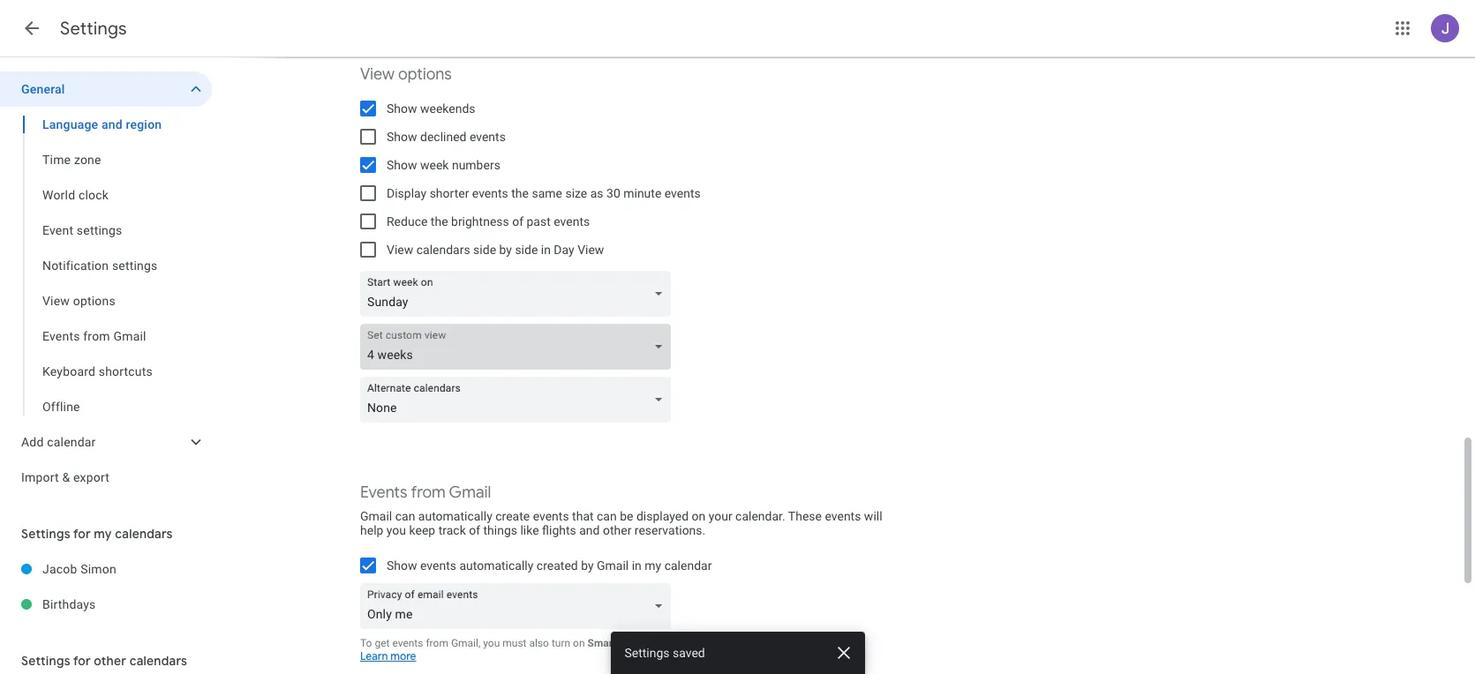 Task type: locate. For each thing, give the bounding box(es) containing it.
2 for from the top
[[73, 653, 91, 669]]

4 show from the top
[[387, 559, 417, 573]]

0 vertical spatial my
[[94, 526, 112, 542]]

show down "keep"
[[387, 559, 417, 573]]

0 vertical spatial events
[[42, 329, 80, 343]]

view right day on the left
[[578, 243, 604, 257]]

and right flights
[[579, 524, 600, 538]]

2 horizontal spatial and
[[662, 638, 679, 650]]

0 vertical spatial on
[[692, 509, 706, 524]]

side down the reduce the brightness of past events
[[473, 243, 496, 257]]

saved
[[673, 646, 705, 660]]

events up keyboard
[[42, 329, 80, 343]]

0 vertical spatial and
[[102, 117, 123, 132]]

language and region
[[42, 117, 162, 132]]

you right help
[[387, 524, 406, 538]]

calendar inside tree
[[47, 435, 96, 449]]

calendars
[[417, 243, 470, 257], [115, 526, 173, 542], [130, 653, 187, 669]]

settings right notification at top left
[[112, 259, 158, 273]]

group
[[0, 107, 212, 425]]

show for show declined events
[[387, 130, 417, 144]]

1 side from the left
[[473, 243, 496, 257]]

other
[[603, 524, 632, 538], [94, 653, 126, 669]]

settings left saved
[[625, 646, 670, 660]]

settings for other calendars
[[21, 653, 187, 669]]

group containing language and region
[[0, 107, 212, 425]]

1 show from the top
[[387, 102, 417, 116]]

flights
[[542, 524, 576, 538]]

1 vertical spatial in
[[632, 559, 642, 573]]

0 horizontal spatial calendar
[[47, 435, 96, 449]]

settings down birthdays
[[21, 653, 70, 669]]

other down the birthdays tree item
[[94, 653, 126, 669]]

0 horizontal spatial events
[[42, 329, 80, 343]]

gmail
[[113, 329, 146, 343], [449, 483, 491, 503], [360, 509, 392, 524], [597, 559, 629, 573], [769, 638, 797, 650]]

world
[[42, 188, 75, 202]]

be
[[620, 509, 634, 524]]

on inside events from gmail gmail can automatically create events that can be displayed on your calendar. these events will help you keep track of things like flights and other reservations.
[[692, 509, 706, 524]]

of right track
[[469, 524, 480, 538]]

calendar up the &
[[47, 435, 96, 449]]

1 horizontal spatial options
[[398, 64, 452, 85]]

the left same at the left of the page
[[511, 186, 529, 200]]

for
[[73, 526, 91, 542], [73, 653, 91, 669]]

settings right go back image
[[60, 18, 127, 40]]

0 horizontal spatial my
[[94, 526, 112, 542]]

view calendars side by side in day view
[[387, 243, 604, 257]]

show for show week numbers
[[387, 158, 417, 172]]

settings
[[60, 18, 127, 40], [21, 526, 70, 542], [625, 646, 670, 660], [21, 653, 70, 669]]

gmail down the be
[[597, 559, 629, 573]]

calendar
[[47, 435, 96, 449], [665, 559, 712, 573]]

view down notification at top left
[[42, 294, 70, 308]]

0 vertical spatial for
[[73, 526, 91, 542]]

2 horizontal spatial in
[[758, 638, 766, 650]]

learn more link
[[360, 650, 416, 664]]

2 vertical spatial calendars
[[130, 653, 187, 669]]

1 horizontal spatial you
[[483, 638, 500, 650]]

0 vertical spatial from
[[83, 329, 110, 343]]

from left gmail,
[[426, 638, 448, 650]]

1 vertical spatial settings
[[112, 259, 158, 273]]

of
[[512, 215, 524, 229], [469, 524, 480, 538]]

calendars up jacob simon tree item at the left
[[115, 526, 173, 542]]

for down birthdays
[[73, 653, 91, 669]]

1 vertical spatial of
[[469, 524, 480, 538]]

automatically left create
[[418, 509, 493, 524]]

side
[[473, 243, 496, 257], [515, 243, 538, 257]]

0 horizontal spatial on
[[573, 638, 585, 650]]

2 can from the left
[[597, 509, 617, 524]]

other right that
[[603, 524, 632, 538]]

2 vertical spatial and
[[662, 638, 679, 650]]

1 vertical spatial view options
[[42, 294, 116, 308]]

you inside events from gmail gmail can automatically create events that can be displayed on your calendar. these events will help you keep track of things like flights and other reservations.
[[387, 524, 406, 538]]

2 vertical spatial in
[[758, 638, 766, 650]]

time
[[42, 153, 71, 167]]

week
[[420, 158, 449, 172]]

calendars down reduce at the left top of page
[[417, 243, 470, 257]]

settings
[[77, 223, 122, 238], [112, 259, 158, 273]]

events left will at the right bottom of page
[[825, 509, 861, 524]]

language
[[42, 117, 98, 132]]

1 vertical spatial you
[[483, 638, 500, 650]]

and inside to get events from gmail, you must also turn on smart features and personalization in gmail settings. learn more
[[662, 638, 679, 650]]

0 horizontal spatial you
[[387, 524, 406, 538]]

1 horizontal spatial can
[[597, 509, 617, 524]]

0 vertical spatial options
[[398, 64, 452, 85]]

0 vertical spatial of
[[512, 215, 524, 229]]

events right get
[[392, 638, 423, 650]]

view
[[360, 64, 395, 85], [387, 243, 413, 257], [578, 243, 604, 257], [42, 294, 70, 308]]

settings up the notification settings
[[77, 223, 122, 238]]

show week numbers
[[387, 158, 501, 172]]

1 vertical spatial other
[[94, 653, 126, 669]]

0 vertical spatial you
[[387, 524, 406, 538]]

1 horizontal spatial view options
[[360, 64, 452, 85]]

show down show weekends in the top of the page
[[387, 130, 417, 144]]

events
[[470, 130, 506, 144], [472, 186, 508, 200], [665, 186, 701, 200], [554, 215, 590, 229], [533, 509, 569, 524], [825, 509, 861, 524], [420, 559, 456, 573], [392, 638, 423, 650]]

0 vertical spatial settings
[[77, 223, 122, 238]]

None field
[[360, 271, 678, 317], [360, 324, 678, 370], [360, 377, 678, 423], [360, 584, 678, 630], [360, 271, 678, 317], [360, 324, 678, 370], [360, 377, 678, 423], [360, 584, 678, 630]]

events inside events from gmail gmail can automatically create events that can be displayed on your calendar. these events will help you keep track of things like flights and other reservations.
[[360, 483, 408, 503]]

in
[[541, 243, 551, 257], [632, 559, 642, 573], [758, 638, 766, 650]]

0 vertical spatial by
[[499, 243, 512, 257]]

you
[[387, 524, 406, 538], [483, 638, 500, 650]]

view options
[[360, 64, 452, 85], [42, 294, 116, 308]]

calendar.
[[736, 509, 786, 524]]

events
[[42, 329, 80, 343], [360, 483, 408, 503]]

more
[[391, 650, 416, 664]]

events up numbers
[[470, 130, 506, 144]]

1 horizontal spatial on
[[692, 509, 706, 524]]

events left that
[[533, 509, 569, 524]]

also
[[529, 638, 549, 650]]

show left weekends
[[387, 102, 417, 116]]

show for show weekends
[[387, 102, 417, 116]]

same
[[532, 186, 562, 200]]

1 vertical spatial options
[[73, 294, 116, 308]]

on
[[692, 509, 706, 524], [573, 638, 585, 650]]

settings for settings
[[60, 18, 127, 40]]

for up jacob simon on the left bottom of the page
[[73, 526, 91, 542]]

my
[[94, 526, 112, 542], [645, 559, 662, 573]]

2 show from the top
[[387, 130, 417, 144]]

1 for from the top
[[73, 526, 91, 542]]

view options down notification at top left
[[42, 294, 116, 308]]

1 vertical spatial from
[[411, 483, 446, 503]]

the down shorter
[[431, 215, 448, 229]]

settings for notification settings
[[112, 259, 158, 273]]

gmail left settings.
[[769, 638, 797, 650]]

events from gmail
[[42, 329, 146, 343]]

events down track
[[420, 559, 456, 573]]

1 horizontal spatial my
[[645, 559, 662, 573]]

0 horizontal spatial of
[[469, 524, 480, 538]]

from up "keep"
[[411, 483, 446, 503]]

calendars for settings for my calendars
[[115, 526, 173, 542]]

1 vertical spatial on
[[573, 638, 585, 650]]

of left past
[[512, 215, 524, 229]]

automatically down things
[[460, 559, 534, 573]]

show events automatically created by gmail in my calendar
[[387, 559, 712, 573]]

from up the keyboard shortcuts
[[83, 329, 110, 343]]

must
[[503, 638, 527, 650]]

and
[[102, 117, 123, 132], [579, 524, 600, 538], [662, 638, 679, 650]]

on inside to get events from gmail, you must also turn on smart features and personalization in gmail settings. learn more
[[573, 638, 585, 650]]

add
[[21, 435, 44, 449]]

1 horizontal spatial of
[[512, 215, 524, 229]]

brightness
[[451, 215, 509, 229]]

on left your
[[692, 509, 706, 524]]

show
[[387, 102, 417, 116], [387, 130, 417, 144], [387, 158, 417, 172], [387, 559, 417, 573]]

by
[[499, 243, 512, 257], [581, 559, 594, 573]]

1 horizontal spatial in
[[632, 559, 642, 573]]

1 vertical spatial events
[[360, 483, 408, 503]]

gmail left "keep"
[[360, 509, 392, 524]]

import
[[21, 471, 59, 485]]

settings for settings saved
[[625, 646, 670, 660]]

calendars down birthdays link at the bottom
[[130, 653, 187, 669]]

1 vertical spatial and
[[579, 524, 600, 538]]

1 horizontal spatial side
[[515, 243, 538, 257]]

2 vertical spatial from
[[426, 638, 448, 650]]

in right personalization
[[758, 638, 766, 650]]

in left day on the left
[[541, 243, 551, 257]]

calendar down the reservations.
[[665, 559, 712, 573]]

0 horizontal spatial options
[[73, 294, 116, 308]]

show for show events automatically created by gmail in my calendar
[[387, 559, 417, 573]]

automatically
[[418, 509, 493, 524], [460, 559, 534, 573]]

settings.
[[799, 638, 840, 650]]

calendars for settings for other calendars
[[130, 653, 187, 669]]

created
[[537, 559, 578, 573]]

0 vertical spatial other
[[603, 524, 632, 538]]

my up jacob simon tree item at the left
[[94, 526, 112, 542]]

1 horizontal spatial and
[[579, 524, 600, 538]]

displayed
[[637, 509, 689, 524]]

display shorter events the same size as 30 minute events
[[387, 186, 701, 200]]

1 vertical spatial by
[[581, 559, 594, 573]]

automatically inside events from gmail gmail can automatically create events that can be displayed on your calendar. these events will help you keep track of things like flights and other reservations.
[[418, 509, 493, 524]]

gmail inside to get events from gmail, you must also turn on smart features and personalization in gmail settings. learn more
[[769, 638, 797, 650]]

things
[[483, 524, 517, 538]]

0 horizontal spatial can
[[395, 509, 415, 524]]

features
[[619, 638, 659, 650]]

0 horizontal spatial side
[[473, 243, 496, 257]]

0 vertical spatial automatically
[[418, 509, 493, 524]]

keyboard shortcuts
[[42, 365, 153, 379]]

0 horizontal spatial by
[[499, 243, 512, 257]]

track
[[439, 524, 466, 538]]

side down past
[[515, 243, 538, 257]]

settings up jacob on the bottom left of page
[[21, 526, 70, 542]]

add calendar
[[21, 435, 96, 449]]

on right turn
[[573, 638, 585, 650]]

keep
[[409, 524, 435, 538]]

view options up show weekends in the top of the page
[[360, 64, 452, 85]]

by down the reduce the brightness of past events
[[499, 243, 512, 257]]

options
[[398, 64, 452, 85], [73, 294, 116, 308]]

show up display
[[387, 158, 417, 172]]

0 horizontal spatial view options
[[42, 294, 116, 308]]

can left the be
[[597, 509, 617, 524]]

from inside events from gmail gmail can automatically create events that can be displayed on your calendar. these events will help you keep track of things like flights and other reservations.
[[411, 483, 446, 503]]

1 horizontal spatial calendar
[[665, 559, 712, 573]]

events up help
[[360, 483, 408, 503]]

and left 'region'
[[102, 117, 123, 132]]

options up show weekends in the top of the page
[[398, 64, 452, 85]]

and inside group
[[102, 117, 123, 132]]

jacob
[[42, 562, 77, 577]]

birthdays link
[[42, 587, 212, 623]]

shorter
[[430, 186, 469, 200]]

0 vertical spatial calendar
[[47, 435, 96, 449]]

1 vertical spatial calendars
[[115, 526, 173, 542]]

my down the reservations.
[[645, 559, 662, 573]]

1 vertical spatial calendar
[[665, 559, 712, 573]]

0 vertical spatial the
[[511, 186, 529, 200]]

the
[[511, 186, 529, 200], [431, 215, 448, 229]]

can right help
[[395, 509, 415, 524]]

events from gmail gmail can automatically create events that can be displayed on your calendar. these events will help you keep track of things like flights and other reservations.
[[360, 483, 883, 538]]

from inside group
[[83, 329, 110, 343]]

settings saved
[[625, 646, 705, 660]]

you left the must
[[483, 638, 500, 650]]

options up events from gmail
[[73, 294, 116, 308]]

tree
[[0, 72, 212, 495]]

1 horizontal spatial events
[[360, 483, 408, 503]]

turn
[[552, 638, 571, 650]]

get
[[375, 638, 390, 650]]

1 horizontal spatial by
[[581, 559, 594, 573]]

from for events from gmail gmail can automatically create events that can be displayed on your calendar. these events will help you keep track of things like flights and other reservations.
[[411, 483, 446, 503]]

1 horizontal spatial other
[[603, 524, 632, 538]]

gmail inside group
[[113, 329, 146, 343]]

0 horizontal spatial in
[[541, 243, 551, 257]]

events for events from gmail gmail can automatically create events that can be displayed on your calendar. these events will help you keep track of things like flights and other reservations.
[[360, 483, 408, 503]]

3 show from the top
[[387, 158, 417, 172]]

0 horizontal spatial other
[[94, 653, 126, 669]]

by right created
[[581, 559, 594, 573]]

in down the reservations.
[[632, 559, 642, 573]]

0 horizontal spatial and
[[102, 117, 123, 132]]

from
[[83, 329, 110, 343], [411, 483, 446, 503], [426, 638, 448, 650]]

1 vertical spatial the
[[431, 215, 448, 229]]

1 horizontal spatial the
[[511, 186, 529, 200]]

event settings
[[42, 223, 122, 238]]

gmail up shortcuts at the left of the page
[[113, 329, 146, 343]]

1 vertical spatial for
[[73, 653, 91, 669]]

birthdays
[[42, 598, 96, 612]]

can
[[395, 509, 415, 524], [597, 509, 617, 524]]

and right the features
[[662, 638, 679, 650]]



Task type: vqa. For each thing, say whether or not it's contained in the screenshot.
declined
yes



Task type: describe. For each thing, give the bounding box(es) containing it.
export
[[73, 471, 110, 485]]

view down reduce at the left top of page
[[387, 243, 413, 257]]

event
[[42, 223, 73, 238]]

zone
[[74, 153, 101, 167]]

help
[[360, 524, 384, 538]]

events for events from gmail
[[42, 329, 80, 343]]

notification settings
[[42, 259, 158, 273]]

settings for settings for my calendars
[[21, 526, 70, 542]]

for for other
[[73, 653, 91, 669]]

from for events from gmail
[[83, 329, 110, 343]]

view inside group
[[42, 294, 70, 308]]

past
[[527, 215, 551, 229]]

1 can from the left
[[395, 509, 415, 524]]

of inside events from gmail gmail can automatically create events that can be displayed on your calendar. these events will help you keep track of things like flights and other reservations.
[[469, 524, 480, 538]]

in inside to get events from gmail, you must also turn on smart features and personalization in gmail settings. learn more
[[758, 638, 766, 650]]

&
[[62, 471, 70, 485]]

keyboard
[[42, 365, 95, 379]]

that
[[572, 509, 594, 524]]

reduce
[[387, 215, 428, 229]]

birthdays tree item
[[0, 587, 212, 623]]

world clock
[[42, 188, 109, 202]]

notification
[[42, 259, 109, 273]]

clock
[[78, 188, 109, 202]]

view options inside group
[[42, 294, 116, 308]]

numbers
[[452, 158, 501, 172]]

for for my
[[73, 526, 91, 542]]

events up the reduce the brightness of past events
[[472, 186, 508, 200]]

smart
[[588, 638, 617, 650]]

gmail up track
[[449, 483, 491, 503]]

as
[[590, 186, 604, 200]]

to get events from gmail, you must also turn on smart features and personalization in gmail settings. learn more
[[360, 638, 840, 664]]

2 side from the left
[[515, 243, 538, 257]]

these
[[788, 509, 822, 524]]

settings for settings for other calendars
[[21, 653, 70, 669]]

options inside group
[[73, 294, 116, 308]]

size
[[565, 186, 587, 200]]

day
[[554, 243, 575, 257]]

events right minute
[[665, 186, 701, 200]]

0 vertical spatial view options
[[360, 64, 452, 85]]

you inside to get events from gmail, you must also turn on smart features and personalization in gmail settings. learn more
[[483, 638, 500, 650]]

will
[[864, 509, 883, 524]]

0 vertical spatial in
[[541, 243, 551, 257]]

personalization
[[682, 638, 755, 650]]

learn
[[360, 650, 388, 664]]

import & export
[[21, 471, 110, 485]]

30
[[607, 186, 621, 200]]

and inside events from gmail gmail can automatically create events that can be displayed on your calendar. these events will help you keep track of things like flights and other reservations.
[[579, 524, 600, 538]]

0 horizontal spatial the
[[431, 215, 448, 229]]

gmail,
[[451, 638, 481, 650]]

offline
[[42, 400, 80, 414]]

view up show weekends in the top of the page
[[360, 64, 395, 85]]

to
[[360, 638, 372, 650]]

show weekends
[[387, 102, 476, 116]]

general tree item
[[0, 72, 212, 107]]

1 vertical spatial automatically
[[460, 559, 534, 573]]

create
[[496, 509, 530, 524]]

like
[[520, 524, 539, 538]]

reservations.
[[635, 524, 706, 538]]

1 vertical spatial my
[[645, 559, 662, 573]]

shortcuts
[[99, 365, 153, 379]]

display
[[387, 186, 427, 200]]

events down the size
[[554, 215, 590, 229]]

weekends
[[420, 102, 476, 116]]

jacob simon tree item
[[0, 552, 212, 587]]

time zone
[[42, 153, 101, 167]]

settings heading
[[60, 18, 127, 40]]

jacob simon
[[42, 562, 116, 577]]

tree containing general
[[0, 72, 212, 495]]

events inside to get events from gmail, you must also turn on smart features and personalization in gmail settings. learn more
[[392, 638, 423, 650]]

declined
[[420, 130, 467, 144]]

other inside events from gmail gmail can automatically create events that can be displayed on your calendar. these events will help you keep track of things like flights and other reservations.
[[603, 524, 632, 538]]

settings for event settings
[[77, 223, 122, 238]]

0 vertical spatial calendars
[[417, 243, 470, 257]]

show declined events
[[387, 130, 506, 144]]

general
[[21, 82, 65, 96]]

minute
[[624, 186, 662, 200]]

reduce the brightness of past events
[[387, 215, 590, 229]]

simon
[[81, 562, 116, 577]]

settings for my calendars tree
[[0, 552, 212, 623]]

settings for my calendars
[[21, 526, 173, 542]]

your
[[709, 509, 733, 524]]

from inside to get events from gmail, you must also turn on smart features and personalization in gmail settings. learn more
[[426, 638, 448, 650]]

region
[[126, 117, 162, 132]]

go back image
[[21, 18, 42, 39]]



